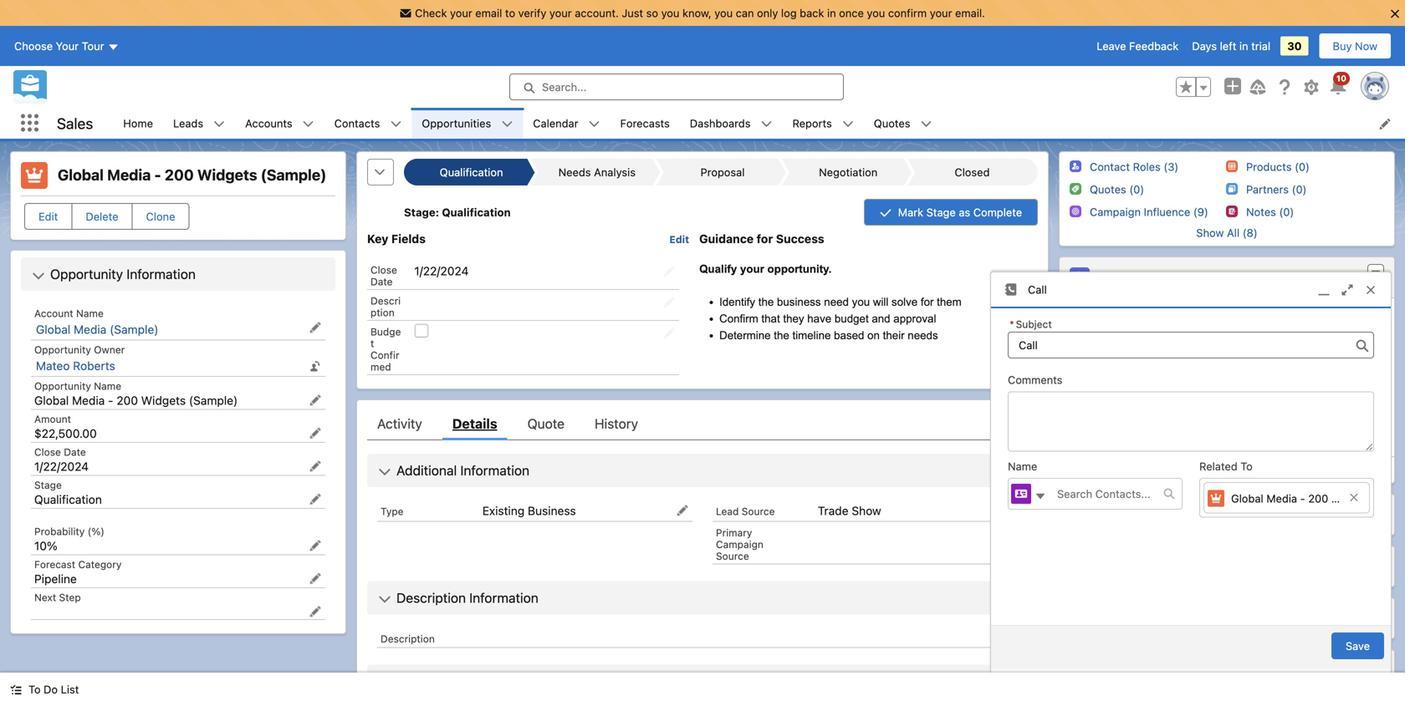 Task type: describe. For each thing, give the bounding box(es) containing it.
edit next step image
[[309, 606, 321, 618]]

email
[[475, 7, 502, 19]]

global inside call dialog
[[1231, 493, 1263, 505]]

*
[[1009, 319, 1014, 330]]

list
[[61, 684, 79, 696]]

opportunity for opportunity name
[[34, 381, 91, 392]]

once
[[839, 7, 864, 19]]

to
[[505, 7, 515, 19]]

dashboards
[[690, 117, 751, 130]]

mateo roberts link
[[36, 359, 115, 374]]

1 vertical spatial qualification
[[442, 206, 511, 219]]

partners (0)
[[1100, 508, 1170, 522]]

amos
[[1124, 309, 1155, 322]]

jon amos (sample) image
[[1070, 307, 1090, 327]]

identify
[[719, 296, 755, 308]]

false image
[[414, 324, 428, 338]]

contacts image
[[1011, 484, 1031, 504]]

1 vertical spatial close date
[[34, 447, 86, 458]]

1 vertical spatial the
[[774, 329, 789, 342]]

their
[[883, 329, 905, 342]]

next
[[34, 592, 56, 604]]

clone
[[146, 210, 175, 223]]

calendar link
[[523, 108, 588, 139]]

stage : qualification
[[404, 206, 511, 219]]

campaign influence image
[[1070, 206, 1081, 218]]

trial
[[1251, 40, 1270, 52]]

accounts list item
[[235, 108, 324, 139]]

opportunity name
[[34, 381, 121, 392]]

source inside the primary campaign source
[[716, 551, 749, 562]]

(0) for partners (0)
[[1153, 508, 1170, 522]]

global right opportunity 'icon'
[[58, 166, 104, 184]]

edit stage image
[[309, 494, 321, 506]]

lead
[[716, 506, 739, 517]]

existing business
[[482, 504, 576, 518]]

global media (sample)
[[36, 323, 158, 337]]

you right so
[[661, 7, 679, 19]]

budge
[[370, 326, 401, 338]]

for inside the identify the business need you will solve for them confirm that they have budget and approval determine the timeline based on their needs
[[921, 296, 934, 308]]

files (0)
[[1100, 664, 1148, 678]]

(sample) for global media (sample)
[[110, 323, 158, 337]]

to inside call dialog
[[1240, 460, 1253, 473]]

show all (8)
[[1196, 227, 1258, 239]]

your left email.
[[930, 7, 952, 19]]

probability (%)
[[34, 526, 105, 538]]

1 vertical spatial edit
[[669, 234, 689, 245]]

that
[[761, 313, 780, 325]]

stage for stage
[[34, 480, 62, 491]]

partners (0)
[[1246, 183, 1307, 196]]

leads
[[173, 117, 203, 130]]

title:
[[1070, 388, 1095, 401]]

$22,500.00
[[34, 427, 97, 441]]

(%)
[[88, 526, 105, 538]]

information for description information
[[469, 590, 538, 606]]

10 button
[[1328, 72, 1350, 97]]

0 vertical spatial close date
[[370, 264, 397, 287]]

1 horizontal spatial campaign
[[1090, 206, 1141, 218]]

Name text field
[[1047, 479, 1163, 509]]

dashboards link
[[680, 108, 761, 139]]

search... button
[[509, 74, 844, 100]]

qualify
[[699, 263, 737, 275]]

pipeline
[[34, 572, 77, 586]]

qualify your opportunity.
[[699, 263, 832, 275]]

media inside the global media - 200 widgets (samp link
[[1266, 493, 1297, 505]]

text default image inside dashboards "list item"
[[761, 118, 772, 130]]

as
[[959, 206, 970, 219]]

stage for stage : qualification
[[404, 206, 435, 219]]

needs
[[558, 166, 591, 179]]

campaign influence (9) link
[[1090, 206, 1208, 219]]

call dialog
[[990, 272, 1405, 673]]

proposal link
[[664, 159, 778, 186]]

mark stage as complete button
[[864, 199, 1038, 226]]

widgets inside call dialog
[[1331, 493, 1373, 505]]

mark
[[898, 206, 923, 219]]

just
[[622, 7, 643, 19]]

edit type image
[[677, 505, 688, 517]]

budge t confir med
[[370, 326, 401, 373]]

text default image inside the quotes list item
[[920, 118, 932, 130]]

partners
[[1100, 508, 1149, 522]]

30
[[1287, 40, 1302, 52]]

1 horizontal spatial widgets
[[197, 166, 257, 184]]

information for other information
[[434, 674, 504, 690]]

history link
[[595, 407, 638, 441]]

complete
[[973, 206, 1022, 219]]

edit opportunity name image
[[309, 395, 321, 406]]

0 horizontal spatial in
[[827, 7, 836, 19]]

user
[[1212, 327, 1236, 340]]

campaign influence (9)
[[1090, 206, 1208, 218]]

* subject
[[1009, 319, 1052, 330]]

0 vertical spatial global media - 200 widgets (sample)
[[58, 166, 327, 184]]

1 vertical spatial 200
[[117, 394, 138, 408]]

clone button
[[132, 203, 189, 230]]

text default image inside leads list item
[[213, 118, 225, 130]]

owner
[[94, 344, 125, 356]]

edit close date image
[[309, 461, 321, 473]]

back
[[800, 7, 824, 19]]

text default image inside opportunities list item
[[501, 118, 513, 130]]

can
[[736, 7, 754, 19]]

:
[[435, 206, 439, 219]]

quotes
[[874, 117, 910, 130]]

(0) for files (0)
[[1130, 664, 1148, 678]]

0 vertical spatial the
[[758, 296, 774, 308]]

text default image inside calendar list item
[[588, 118, 600, 130]]

qualification inside path options list box
[[440, 166, 503, 179]]

account
[[34, 308, 73, 319]]

existing
[[482, 504, 525, 518]]

quotes (0)
[[1090, 183, 1144, 196]]

lead source
[[716, 506, 775, 517]]

home link
[[113, 108, 163, 139]]

check your email to verify your account. just so you know, you can only log back in once you confirm your email.
[[415, 7, 985, 19]]

notes image
[[1226, 206, 1238, 218]]

text default image inside contacts list item
[[390, 118, 402, 130]]

notes (0)
[[1246, 206, 1294, 218]]

(8)
[[1242, 227, 1258, 239]]

you right once
[[867, 7, 885, 19]]

0 vertical spatial for
[[757, 232, 773, 246]]

reports list item
[[782, 108, 864, 139]]

days left in trial
[[1192, 40, 1270, 52]]

contact for contact roles (3)
[[1100, 271, 1146, 285]]

buy
[[1333, 40, 1352, 52]]

contacts
[[334, 117, 380, 130]]

roles (3)
[[1133, 161, 1179, 173]]

description for description
[[381, 633, 435, 645]]

- inside call dialog
[[1300, 493, 1305, 505]]

0 vertical spatial source
[[742, 506, 775, 517]]

view all link
[[1060, 457, 1394, 483]]

description information button
[[370, 585, 1035, 612]]

edit button
[[24, 203, 72, 230]]

contact roles (3) link
[[1090, 161, 1179, 174]]

check
[[415, 7, 447, 19]]

opportunities list item
[[412, 108, 523, 139]]

next step
[[34, 592, 81, 604]]

contact for contact roles (3)
[[1090, 161, 1130, 173]]

edit link
[[669, 232, 689, 246]]

geoff minor (sample) image
[[1070, 355, 1090, 376]]



Task type: vqa. For each thing, say whether or not it's contained in the screenshot.
Just at the left top of the page
yes



Task type: locate. For each thing, give the bounding box(es) containing it.
global media - 200 widgets (sample) down roberts
[[34, 394, 238, 408]]

1 horizontal spatial for
[[921, 296, 934, 308]]

quotes link
[[864, 108, 920, 139]]

mark stage as complete
[[898, 206, 1022, 219]]

qualification up probability (%)
[[34, 493, 102, 507]]

0 horizontal spatial widgets
[[141, 394, 186, 408]]

opportunity image
[[21, 162, 48, 189]]

text default image inside "to do list" button
[[10, 685, 22, 696]]

source down primary at the right of page
[[716, 551, 749, 562]]

1 vertical spatial all
[[1234, 464, 1247, 477]]

opportunity inside "dropdown button"
[[50, 266, 123, 282]]

2 vertical spatial 200
[[1308, 493, 1328, 505]]

2 horizontal spatial widgets
[[1331, 493, 1373, 505]]

0 vertical spatial 200
[[165, 166, 194, 184]]

and
[[872, 313, 890, 325]]

group
[[1176, 77, 1211, 97]]

2 vertical spatial (0)
[[1130, 664, 1148, 678]]

2 horizontal spatial 200
[[1308, 493, 1328, 505]]

history
[[595, 416, 638, 432]]

contact up jon
[[1100, 271, 1146, 285]]

0 vertical spatial name
[[76, 308, 104, 319]]

global media - 200 widgets (samp link
[[1203, 483, 1405, 514]]

based
[[834, 329, 864, 342]]

description inside 'description information' dropdown button
[[396, 590, 466, 606]]

opportunity up 'mateo'
[[34, 344, 91, 356]]

delete
[[86, 210, 118, 223]]

qualification up stage : qualification
[[440, 166, 503, 179]]

your down guidance for success
[[740, 263, 764, 275]]

opportunity for opportunity information
[[50, 266, 123, 282]]

mateo
[[36, 359, 70, 373]]

contact roles (3)
[[1100, 271, 1201, 285]]

details link
[[452, 407, 497, 441]]

show inside details tab panel
[[852, 504, 881, 518]]

global media - 200 widgets (sample)
[[58, 166, 327, 184], [34, 394, 238, 408]]

business
[[1164, 327, 1209, 340], [528, 504, 576, 518]]

0 horizontal spatial date
[[64, 447, 86, 458]]

close date down '$22,500.00'
[[34, 447, 86, 458]]

notes (0) link
[[1246, 206, 1294, 219]]

for
[[757, 232, 773, 246], [921, 296, 934, 308]]

primary campaign source
[[716, 527, 763, 562]]

opportunity information
[[50, 266, 196, 282]]

for up the approval
[[921, 296, 934, 308]]

all for show
[[1227, 227, 1240, 239]]

business inside contact roles element
[[1164, 327, 1209, 340]]

(0) right the notes
[[1137, 612, 1155, 626]]

information inside "dropdown button"
[[460, 463, 529, 479]]

buy now
[[1333, 40, 1377, 52]]

they
[[783, 313, 804, 325]]

information inside "dropdown button"
[[127, 266, 196, 282]]

all for view
[[1234, 464, 1247, 477]]

1 horizontal spatial to
[[1240, 460, 1253, 473]]

your
[[56, 40, 79, 52]]

1 vertical spatial -
[[108, 394, 113, 408]]

stage up fields
[[404, 206, 435, 219]]

close up 'descri' in the top of the page
[[370, 264, 397, 276]]

1 vertical spatial for
[[921, 296, 934, 308]]

0 vertical spatial (0)
[[1153, 508, 1170, 522]]

text default image up 'account'
[[32, 270, 45, 283]]

(sample) for geoff minor (sample)
[[1169, 357, 1218, 371]]

minor
[[1135, 357, 1165, 371]]

global media - 200 widgets (sample) down leads link
[[58, 166, 327, 184]]

name up contacts image
[[1008, 460, 1037, 473]]

0 vertical spatial date
[[370, 276, 393, 287]]

text default image
[[390, 118, 402, 130], [588, 118, 600, 130], [842, 118, 854, 130], [920, 118, 932, 130], [1370, 268, 1382, 279], [378, 466, 391, 479], [1163, 489, 1175, 500], [1035, 491, 1046, 503], [1370, 505, 1382, 517], [1370, 661, 1382, 672]]

proposal
[[700, 166, 745, 179]]

contact roles element
[[1059, 257, 1395, 484]]

qualification right : on the left top of the page
[[442, 206, 511, 219]]

1 horizontal spatial 200
[[165, 166, 194, 184]]

1 horizontal spatial close date
[[370, 264, 397, 287]]

200 left (samp at the right
[[1308, 493, 1328, 505]]

1 vertical spatial (0)
[[1137, 612, 1155, 626]]

account.
[[575, 7, 619, 19]]

Comments text field
[[1008, 392, 1374, 452]]

to right view
[[1240, 460, 1253, 473]]

details tab panel
[[367, 441, 1038, 707]]

- up clone
[[154, 166, 161, 184]]

2 horizontal spatial stage
[[926, 206, 956, 219]]

name inside call dialog
[[1008, 460, 1037, 473]]

closed link
[[915, 159, 1030, 186]]

you inside the identify the business need you will solve for them confirm that they have budget and approval determine the timeline based on their needs
[[852, 296, 870, 308]]

business inside details tab panel
[[528, 504, 576, 518]]

edit amount image
[[309, 428, 321, 439]]

contact inside contact roles element
[[1100, 271, 1146, 285]]

text default image left do in the bottom left of the page
[[10, 685, 22, 696]]

close date
[[370, 264, 397, 287], [34, 447, 86, 458]]

200 up clone
[[165, 166, 194, 184]]

path options list box
[[404, 159, 1038, 186]]

source right lead
[[742, 506, 775, 517]]

1 horizontal spatial edit
[[669, 234, 689, 245]]

other
[[396, 674, 431, 690]]

all inside contact roles element
[[1234, 464, 1247, 477]]

2 horizontal spatial -
[[1300, 493, 1305, 505]]

partners image
[[1226, 183, 1238, 195]]

1 vertical spatial in
[[1239, 40, 1248, 52]]

contact inside contact roles (3) "link"
[[1090, 161, 1130, 173]]

tab list containing activity
[[367, 407, 1038, 441]]

- down view all link
[[1300, 493, 1305, 505]]

name for account name
[[76, 308, 104, 319]]

0 horizontal spatial show
[[852, 504, 881, 518]]

0 vertical spatial widgets
[[197, 166, 257, 184]]

additional information
[[396, 463, 529, 479]]

ption
[[370, 307, 395, 318]]

contact roles image
[[1070, 161, 1081, 172]]

1 horizontal spatial close
[[370, 264, 397, 276]]

leave
[[1097, 40, 1126, 52]]

date up 'descri' in the top of the page
[[370, 276, 393, 287]]

global
[[58, 166, 104, 184], [36, 323, 70, 337], [34, 394, 69, 408], [1231, 493, 1263, 505]]

in right back
[[827, 7, 836, 19]]

0 vertical spatial qualification
[[440, 166, 503, 179]]

0 vertical spatial show
[[1196, 227, 1224, 239]]

(0) right the files
[[1130, 664, 1148, 678]]

1 horizontal spatial stage
[[404, 206, 435, 219]]

business right existing
[[528, 504, 576, 518]]

1 vertical spatial global media - 200 widgets (sample)
[[34, 394, 238, 408]]

opportunity for opportunity owner
[[34, 344, 91, 356]]

edit down opportunity 'icon'
[[38, 210, 58, 223]]

close date up 'descri' in the top of the page
[[370, 264, 397, 287]]

jon amos (sample)
[[1101, 309, 1207, 322]]

0 vertical spatial in
[[827, 7, 836, 19]]

1 horizontal spatial in
[[1239, 40, 1248, 52]]

text default image
[[213, 118, 225, 130], [302, 118, 314, 130], [501, 118, 513, 130], [761, 118, 772, 130], [32, 270, 45, 283], [378, 593, 391, 607], [10, 685, 22, 696]]

identify the business need you will solve for them confirm that they have budget and approval determine the timeline based on their needs
[[719, 296, 962, 342]]

0 horizontal spatial edit
[[38, 210, 58, 223]]

text default image right edit next step icon
[[378, 593, 391, 607]]

confir
[[370, 349, 399, 361]]

opportunity owner
[[34, 344, 125, 356]]

in right the left
[[1239, 40, 1248, 52]]

the
[[758, 296, 774, 308], [774, 329, 789, 342]]

edit probability (%) image
[[309, 540, 321, 552]]

200 down opportunity name
[[117, 394, 138, 408]]

so
[[646, 7, 658, 19]]

text default image right the leads
[[213, 118, 225, 130]]

media up opportunity owner
[[74, 323, 106, 337]]

0 vertical spatial all
[[1227, 227, 1240, 239]]

opportunity.
[[767, 263, 832, 275]]

(3)
[[1184, 271, 1201, 285]]

stage inside button
[[926, 206, 956, 219]]

primary
[[716, 527, 752, 539]]

list containing home
[[113, 108, 1405, 139]]

quotes list item
[[864, 108, 942, 139]]

your left email
[[450, 7, 472, 19]]

delete button
[[71, 203, 133, 230]]

0 vertical spatial 1/22/2024
[[414, 264, 469, 278]]

leads list item
[[163, 108, 235, 139]]

media down view all link
[[1266, 493, 1297, 505]]

200 inside call dialog
[[1308, 493, 1328, 505]]

0 horizontal spatial -
[[108, 394, 113, 408]]

global inside global media (sample) link
[[36, 323, 70, 337]]

forecast
[[34, 559, 75, 571]]

1 vertical spatial opportunity
[[34, 344, 91, 356]]

0 horizontal spatial campaign
[[716, 539, 763, 551]]

buy now button
[[1318, 33, 1392, 59]]

1 vertical spatial widgets
[[141, 394, 186, 408]]

1 vertical spatial business
[[528, 504, 576, 518]]

information for opportunity information
[[127, 266, 196, 282]]

description for description information
[[396, 590, 466, 606]]

reports
[[792, 117, 832, 130]]

you
[[661, 7, 679, 19], [714, 7, 733, 19], [867, 7, 885, 19], [852, 296, 870, 308]]

dashboards list item
[[680, 108, 782, 139]]

contacts list item
[[324, 108, 412, 139]]

contact up 'quotes (0)' at the right top
[[1090, 161, 1130, 173]]

sales
[[57, 114, 93, 132]]

1 horizontal spatial show
[[1196, 227, 1224, 239]]

forecasts
[[620, 117, 670, 130]]

media inside global media (sample) link
[[74, 323, 106, 337]]

activity
[[377, 416, 422, 432]]

campaign inside details tab panel
[[716, 539, 763, 551]]

1 vertical spatial description
[[381, 633, 435, 645]]

show down influence (9)
[[1196, 227, 1224, 239]]

to
[[1240, 460, 1253, 473], [28, 684, 41, 696]]

global media (sample) link
[[36, 323, 158, 337]]

information for additional information
[[460, 463, 529, 479]]

0 horizontal spatial stage
[[34, 480, 62, 491]]

1/22/2024 down fields
[[414, 264, 469, 278]]

media up delete "button"
[[107, 166, 151, 184]]

(0) right partners
[[1153, 508, 1170, 522]]

needs analysis link
[[538, 159, 653, 186]]

name down roberts
[[94, 381, 121, 392]]

0 vertical spatial edit
[[38, 210, 58, 223]]

text default image right accounts
[[302, 118, 314, 130]]

none text field inside call dialog
[[1008, 332, 1374, 359]]

all right view
[[1234, 464, 1247, 477]]

products (0)
[[1246, 161, 1310, 173]]

for up qualify your opportunity.
[[757, 232, 773, 246]]

1 vertical spatial campaign
[[716, 539, 763, 551]]

name for opportunity name
[[94, 381, 121, 392]]

0 vertical spatial to
[[1240, 460, 1253, 473]]

2 vertical spatial qualification
[[34, 493, 102, 507]]

products image
[[1226, 161, 1238, 172]]

- down opportunity name
[[108, 394, 113, 408]]

0 vertical spatial contact
[[1090, 161, 1130, 173]]

stage left as
[[926, 206, 956, 219]]

stage up probability
[[34, 480, 62, 491]]

you up the budget
[[852, 296, 870, 308]]

name up global media (sample)
[[76, 308, 104, 319]]

0 horizontal spatial to
[[28, 684, 41, 696]]

text default image inside reports list item
[[842, 118, 854, 130]]

left
[[1220, 40, 1236, 52]]

date
[[370, 276, 393, 287], [64, 447, 86, 458]]

0 horizontal spatial close date
[[34, 447, 86, 458]]

global up amount at the bottom left of the page
[[34, 394, 69, 408]]

opportunity up the account name
[[50, 266, 123, 282]]

all left '(8)'
[[1227, 227, 1240, 239]]

to left do in the bottom left of the page
[[28, 684, 41, 696]]

opportunities
[[422, 117, 491, 130]]

have
[[807, 313, 831, 325]]

information
[[127, 266, 196, 282], [460, 463, 529, 479], [469, 590, 538, 606], [434, 674, 504, 690]]

0 horizontal spatial close
[[34, 447, 61, 458]]

0 vertical spatial campaign
[[1090, 206, 1141, 218]]

1/22/2024 down '$22,500.00'
[[34, 460, 89, 474]]

the up that
[[758, 296, 774, 308]]

in
[[827, 7, 836, 19], [1239, 40, 1248, 52]]

date down '$22,500.00'
[[64, 447, 86, 458]]

text default image inside 'description information' dropdown button
[[378, 593, 391, 607]]

opportunity down 'mateo'
[[34, 381, 91, 392]]

global media - 200 widgets (samp
[[1231, 493, 1405, 505]]

business down jon amos (sample) link
[[1164, 327, 1209, 340]]

text default image inside accounts "list item"
[[302, 118, 314, 130]]

source
[[742, 506, 775, 517], [716, 551, 749, 562]]

step
[[59, 592, 81, 604]]

text default image inside additional information "dropdown button"
[[378, 466, 391, 479]]

influence (9)
[[1144, 206, 1208, 218]]

2 vertical spatial opportunity
[[34, 381, 91, 392]]

1 vertical spatial show
[[852, 504, 881, 518]]

your right verify
[[549, 7, 572, 19]]

2 vertical spatial -
[[1300, 493, 1305, 505]]

(sample)
[[261, 166, 327, 184], [1158, 309, 1207, 322], [110, 323, 158, 337], [1169, 357, 1218, 371], [189, 394, 238, 408]]

1 horizontal spatial 1/22/2024
[[414, 264, 469, 278]]

text default image inside opportunity information "dropdown button"
[[32, 270, 45, 283]]

calendar
[[533, 117, 578, 130]]

1 vertical spatial close
[[34, 447, 61, 458]]

the down that
[[774, 329, 789, 342]]

media down opportunity name
[[72, 394, 105, 408]]

search...
[[542, 81, 587, 93]]

home
[[123, 117, 153, 130]]

1 horizontal spatial date
[[370, 276, 393, 287]]

list
[[113, 108, 1405, 139]]

global down 'account'
[[36, 323, 70, 337]]

1 horizontal spatial business
[[1164, 327, 1209, 340]]

opportunity information button
[[24, 261, 332, 288]]

0 vertical spatial opportunity
[[50, 266, 123, 282]]

edit lead source image
[[1012, 505, 1024, 517]]

jon
[[1101, 309, 1121, 322]]

quotes image
[[1070, 183, 1081, 195]]

(sample) for jon amos (sample)
[[1158, 309, 1207, 322]]

0 vertical spatial -
[[154, 166, 161, 184]]

to inside button
[[28, 684, 41, 696]]

on
[[867, 329, 880, 342]]

edit account name image
[[309, 322, 321, 334]]

campaign down the "quotes (0)" link
[[1090, 206, 1141, 218]]

subject
[[1016, 319, 1052, 330]]

1 vertical spatial 1/22/2024
[[34, 460, 89, 474]]

1 vertical spatial name
[[94, 381, 121, 392]]

additional
[[396, 463, 457, 479]]

1 vertical spatial source
[[716, 551, 749, 562]]

edit left guidance on the top of page
[[669, 234, 689, 245]]

tab list
[[367, 407, 1038, 441]]

0 horizontal spatial for
[[757, 232, 773, 246]]

0 vertical spatial business
[[1164, 327, 1209, 340]]

None text field
[[1008, 332, 1374, 359]]

0 horizontal spatial 200
[[117, 394, 138, 408]]

campaign down lead source
[[716, 539, 763, 551]]

calendar list item
[[523, 108, 610, 139]]

0 horizontal spatial 1/22/2024
[[34, 460, 89, 474]]

now
[[1355, 40, 1377, 52]]

show
[[1196, 227, 1224, 239], [852, 504, 881, 518]]

show right trade
[[852, 504, 881, 518]]

2 vertical spatial widgets
[[1331, 493, 1373, 505]]

1 vertical spatial contact
[[1100, 271, 1146, 285]]

edit forecast category image
[[309, 573, 321, 585]]

view all
[[1207, 464, 1247, 477]]

president
[[1164, 388, 1212, 401]]

call
[[1028, 284, 1047, 296]]

text default image left calendar
[[501, 118, 513, 130]]

fields
[[391, 232, 426, 246]]

other information
[[396, 674, 504, 690]]

choose your tour button
[[13, 33, 120, 59]]

close down '$22,500.00'
[[34, 447, 61, 458]]

global down the view all on the right of page
[[1231, 493, 1263, 505]]

1 vertical spatial date
[[64, 447, 86, 458]]

1 vertical spatial to
[[28, 684, 41, 696]]

descri ption
[[370, 295, 401, 318]]

0 vertical spatial close
[[370, 264, 397, 276]]

additional information button
[[370, 457, 1035, 484]]

contacts link
[[324, 108, 390, 139]]

0 horizontal spatial business
[[528, 504, 576, 518]]

edit inside button
[[38, 210, 58, 223]]

qualification link
[[412, 159, 527, 186]]

you left the can
[[714, 7, 733, 19]]

success
[[776, 232, 824, 246]]

quote
[[527, 416, 565, 432]]

1 horizontal spatial -
[[154, 166, 161, 184]]

0 vertical spatial description
[[396, 590, 466, 606]]

2 vertical spatial name
[[1008, 460, 1037, 473]]

quotes (0) link
[[1090, 183, 1144, 197]]

text default image left reports
[[761, 118, 772, 130]]

(0) for notes (0)
[[1137, 612, 1155, 626]]



